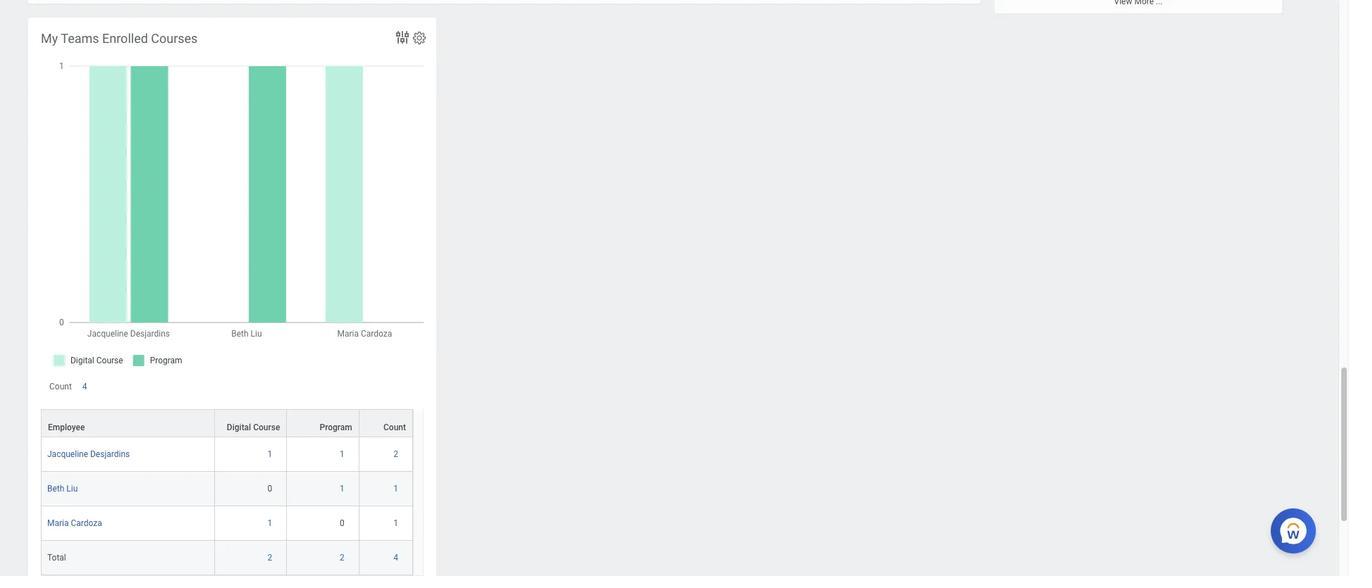 Task type: locate. For each thing, give the bounding box(es) containing it.
1 button
[[268, 449, 275, 461], [340, 449, 347, 461], [340, 484, 347, 495], [394, 484, 400, 495], [268, 518, 275, 530], [394, 518, 400, 530]]

total
[[47, 554, 66, 564]]

4 row from the top
[[41, 507, 413, 542]]

count button
[[359, 411, 412, 437]]

0 vertical spatial count
[[49, 382, 72, 392]]

1 vertical spatial 0 button
[[340, 518, 347, 530]]

0 vertical spatial 4 button
[[82, 382, 89, 393]]

0
[[268, 485, 272, 494], [340, 519, 345, 529]]

0 horizontal spatial 0
[[268, 485, 272, 494]]

0 horizontal spatial 0 button
[[268, 484, 275, 495]]

0 horizontal spatial 2
[[268, 554, 272, 564]]

count inside popup button
[[384, 423, 406, 433]]

2
[[394, 450, 398, 460], [268, 554, 272, 564], [340, 554, 345, 564]]

0 button
[[268, 484, 275, 495], [340, 518, 347, 530]]

1 horizontal spatial count
[[384, 423, 406, 433]]

1
[[268, 450, 272, 460], [340, 450, 345, 460], [340, 485, 345, 494], [394, 485, 398, 494], [268, 519, 272, 529], [394, 519, 398, 529]]

maria cardoza
[[47, 519, 102, 529]]

2 button
[[394, 449, 400, 461], [268, 553, 275, 564], [340, 553, 347, 564]]

count
[[49, 382, 72, 392], [384, 423, 406, 433]]

0 vertical spatial 0
[[268, 485, 272, 494]]

my
[[41, 31, 58, 46]]

beth
[[47, 485, 64, 494]]

row containing total
[[41, 542, 413, 576]]

2 horizontal spatial 2 button
[[394, 449, 400, 461]]

1 row from the top
[[41, 410, 413, 438]]

courses
[[151, 31, 198, 46]]

5 row from the top
[[41, 542, 413, 576]]

2 horizontal spatial 2
[[394, 450, 398, 460]]

4 button
[[82, 382, 89, 393], [394, 553, 400, 564]]

row containing jacqueline desjardins
[[41, 438, 413, 473]]

1 horizontal spatial 4
[[394, 554, 398, 564]]

count up employee
[[49, 382, 72, 392]]

1 horizontal spatial 4 button
[[394, 553, 400, 564]]

jacqueline desjardins
[[47, 450, 130, 460]]

3 row from the top
[[41, 473, 413, 507]]

2 row from the top
[[41, 438, 413, 473]]

1 horizontal spatial 0 button
[[340, 518, 347, 530]]

0 vertical spatial 4
[[82, 382, 87, 392]]

4
[[82, 382, 87, 392], [394, 554, 398, 564]]

desjardins
[[90, 450, 130, 460]]

jacqueline desjardins link
[[47, 447, 130, 460]]

configure my teams enrolled courses image
[[412, 30, 427, 46]]

0 for 0 button to the right
[[340, 519, 345, 529]]

1 vertical spatial 0
[[340, 519, 345, 529]]

row
[[41, 410, 413, 438], [41, 438, 413, 473], [41, 473, 413, 507], [41, 507, 413, 542], [41, 542, 413, 576]]

0 vertical spatial 0 button
[[268, 484, 275, 495]]

1 vertical spatial count
[[384, 423, 406, 433]]

0 horizontal spatial 4
[[82, 382, 87, 392]]

1 horizontal spatial 0
[[340, 519, 345, 529]]

1 vertical spatial 4 button
[[394, 553, 400, 564]]

count right program
[[384, 423, 406, 433]]

my teams enrolled courses
[[41, 31, 198, 46]]



Task type: vqa. For each thing, say whether or not it's contained in the screenshot.
2 button to the left
yes



Task type: describe. For each thing, give the bounding box(es) containing it.
1 horizontal spatial 2
[[340, 554, 345, 564]]

row containing beth liu
[[41, 473, 413, 507]]

beth liu
[[47, 485, 78, 494]]

0 horizontal spatial 2 button
[[268, 553, 275, 564]]

maria
[[47, 519, 69, 529]]

teams
[[61, 31, 99, 46]]

my teams enrolled courses element
[[28, 18, 436, 577]]

digital course button
[[215, 411, 286, 437]]

liu
[[67, 485, 78, 494]]

row containing employee
[[41, 410, 413, 438]]

employee
[[48, 423, 85, 433]]

configure and view chart data image
[[394, 29, 411, 46]]

jacqueline
[[47, 450, 88, 460]]

1 horizontal spatial 2 button
[[340, 553, 347, 564]]

0 horizontal spatial count
[[49, 382, 72, 392]]

digital course
[[227, 423, 280, 433]]

maria cardoza link
[[47, 516, 102, 529]]

beth liu link
[[47, 482, 78, 494]]

digital
[[227, 423, 251, 433]]

0 horizontal spatial 4 button
[[82, 382, 89, 393]]

program button
[[287, 411, 359, 437]]

program
[[320, 423, 352, 433]]

row containing maria cardoza
[[41, 507, 413, 542]]

cardoza
[[71, 519, 102, 529]]

0 for 0 button to the left
[[268, 485, 272, 494]]

enrolled
[[102, 31, 148, 46]]

course
[[253, 423, 280, 433]]

1 vertical spatial 4
[[394, 554, 398, 564]]

total element
[[47, 551, 66, 564]]

employee button
[[42, 411, 214, 437]]



